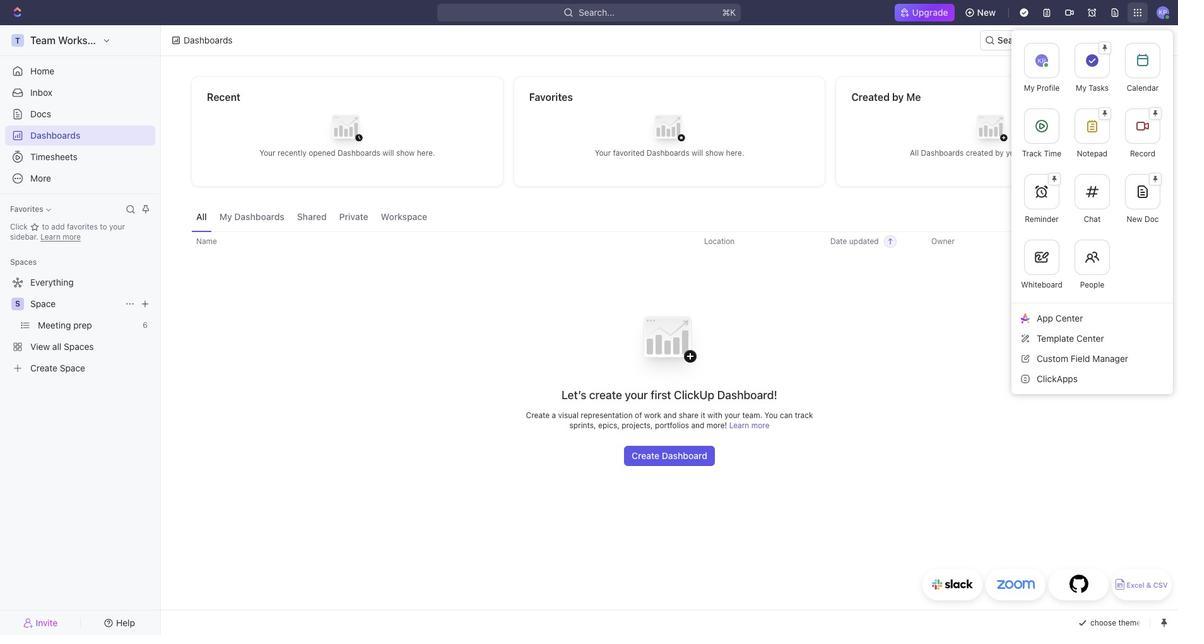 Task type: describe. For each thing, give the bounding box(es) containing it.
csv
[[1154, 582, 1169, 590]]

let's create your first clickup dashboard!
[[562, 389, 778, 402]]

search dashboards button
[[981, 30, 1087, 51]]

space
[[30, 299, 56, 309]]

center for template center
[[1077, 333, 1105, 344]]

dashboards up recent
[[184, 35, 233, 45]]

1 horizontal spatial and
[[692, 421, 705, 431]]

team.
[[743, 411, 763, 420]]

track
[[1023, 149, 1043, 158]]

⌘k
[[723, 7, 736, 18]]

1 vertical spatial by
[[996, 148, 1005, 158]]

a
[[552, 411, 556, 420]]

clickapps button
[[1017, 369, 1169, 390]]

my tasks button
[[1068, 35, 1118, 101]]

timesheets
[[30, 152, 77, 162]]

your favorited dashboards will show here.
[[595, 148, 745, 158]]

my dashboards
[[220, 211, 285, 222]]

new button
[[960, 3, 1004, 23]]

inbox
[[30, 87, 52, 98]]

share
[[679, 411, 699, 420]]

new doc button
[[1118, 167, 1169, 232]]

dashboard!
[[718, 389, 778, 402]]

my for my dashboards
[[220, 211, 232, 222]]

search for search dashboards
[[998, 35, 1027, 45]]

space link
[[30, 294, 120, 314]]

first
[[651, 389, 672, 402]]

you
[[765, 411, 778, 420]]

custom field manager button
[[1017, 349, 1169, 369]]

learn more inside sidebar navigation
[[41, 232, 81, 242]]

sprints,
[[570, 421, 597, 431]]

with
[[708, 411, 723, 420]]

app
[[1037, 313, 1054, 324]]

template center button
[[1017, 329, 1169, 349]]

docs link
[[5, 104, 155, 124]]

date updated button
[[823, 232, 905, 252]]

custom
[[1037, 354, 1069, 364]]

portfolios
[[655, 421, 690, 431]]

click
[[10, 222, 30, 232]]

your inside the create a visual representation of work and share it with your team. you can track sprints, epics, projects, portfolios and more!
[[725, 411, 741, 420]]

3 will from the left
[[1022, 148, 1033, 158]]

dashboards inside button
[[1030, 35, 1080, 45]]

new dashboard button
[[1092, 30, 1174, 51]]

my for my profile
[[1025, 83, 1035, 93]]

no recent dashboards image
[[322, 105, 373, 156]]

to add favorites to your sidebar.
[[10, 222, 125, 242]]

more!
[[707, 421, 728, 431]]

all for all dashboards created by you will show here.
[[911, 148, 920, 158]]

whiteboard
[[1022, 280, 1063, 290]]

chat
[[1085, 215, 1101, 224]]

owner
[[932, 237, 955, 246]]

search dashboards
[[998, 35, 1080, 45]]

2 to from the left
[[100, 222, 107, 232]]

new for new
[[978, 7, 996, 18]]

favorites
[[67, 222, 98, 232]]

sidebar navigation
[[0, 25, 161, 636]]

my for my tasks
[[1077, 83, 1087, 93]]

date updated
[[831, 237, 879, 246]]

clickapps
[[1037, 374, 1079, 385]]

sharing
[[1033, 237, 1060, 246]]

2 here. from the left
[[727, 148, 745, 158]]

search button
[[1094, 207, 1149, 227]]

new for new doc
[[1127, 215, 1143, 224]]

create dashboard button
[[625, 446, 715, 467]]

1 horizontal spatial favorites
[[530, 92, 573, 103]]

private
[[339, 211, 369, 222]]

shared
[[297, 211, 327, 222]]

create for create dashboard
[[632, 451, 660, 461]]

whiteboard button
[[1017, 232, 1068, 298]]

custom field manager
[[1037, 354, 1129, 364]]

workspace
[[381, 211, 428, 222]]

dashboard for new dashboard
[[1121, 35, 1166, 45]]

created by me
[[852, 92, 922, 103]]

created
[[967, 148, 994, 158]]

chat button
[[1068, 167, 1118, 232]]

visual
[[559, 411, 579, 420]]

my tasks
[[1077, 83, 1110, 93]]

let's create your first clickup dashboard! table
[[191, 232, 1149, 467]]

your inside to add favorites to your sidebar.
[[109, 222, 125, 232]]

people
[[1081, 280, 1105, 290]]

1 will from the left
[[383, 148, 394, 158]]

your for recent
[[260, 148, 276, 158]]

0 vertical spatial by
[[893, 92, 905, 103]]

excel & csv
[[1127, 582, 1169, 590]]

can
[[780, 411, 793, 420]]

learn more link inside the let's create your first clickup dashboard! row
[[730, 421, 770, 431]]

reminder button
[[1017, 167, 1068, 232]]

1 show from the left
[[396, 148, 415, 158]]

sidebar.
[[10, 232, 38, 242]]

template center
[[1037, 333, 1105, 344]]

calendar
[[1128, 83, 1160, 93]]

let's
[[562, 389, 587, 402]]

2 will from the left
[[692, 148, 704, 158]]

epics,
[[599, 421, 620, 431]]

more inside the let's create your first clickup dashboard! row
[[752, 421, 770, 431]]

reminder
[[1026, 215, 1059, 224]]

dashboards right favorited
[[647, 148, 690, 158]]

learn more link inside sidebar navigation
[[41, 232, 81, 242]]

projects,
[[622, 421, 653, 431]]

1 to from the left
[[42, 222, 49, 232]]

kp
[[1038, 57, 1047, 64]]

3 here. from the left
[[1056, 148, 1074, 158]]

of
[[635, 411, 642, 420]]

&
[[1147, 582, 1152, 590]]

timesheets link
[[5, 147, 155, 167]]

notepad button
[[1068, 101, 1118, 167]]

workspace button
[[376, 202, 433, 232]]

app center
[[1037, 313, 1084, 324]]



Task type: locate. For each thing, give the bounding box(es) containing it.
private button
[[334, 202, 374, 232]]

dashboards left shared
[[234, 211, 285, 222]]

search inside search dashboards button
[[998, 35, 1027, 45]]

0 horizontal spatial all
[[196, 211, 207, 222]]

record
[[1131, 149, 1156, 158]]

create a visual representation of work and share it with your team. you can track sprints, epics, projects, portfolios and more!
[[526, 411, 814, 431]]

docs
[[30, 109, 51, 119]]

people button
[[1068, 232, 1118, 298]]

1 vertical spatial new
[[1100, 35, 1119, 45]]

2 vertical spatial new
[[1127, 215, 1143, 224]]

representation
[[581, 411, 633, 420]]

search inside search button
[[1112, 211, 1141, 222]]

2 horizontal spatial my
[[1077, 83, 1087, 93]]

0 vertical spatial your
[[109, 222, 125, 232]]

search
[[998, 35, 1027, 45], [1112, 211, 1141, 222]]

search left doc
[[1112, 211, 1141, 222]]

center up template center
[[1056, 313, 1084, 324]]

center
[[1056, 313, 1084, 324], [1077, 333, 1105, 344]]

1 here. from the left
[[417, 148, 435, 158]]

1 horizontal spatial your
[[625, 389, 648, 402]]

learn inside sidebar navigation
[[41, 232, 61, 242]]

2 horizontal spatial new
[[1127, 215, 1143, 224]]

will
[[383, 148, 394, 158], [692, 148, 704, 158], [1022, 148, 1033, 158]]

0 vertical spatial create
[[526, 411, 550, 420]]

0 horizontal spatial your
[[260, 148, 276, 158]]

create inside the create a visual representation of work and share it with your team. you can track sprints, epics, projects, portfolios and more!
[[526, 411, 550, 420]]

1 horizontal spatial by
[[996, 148, 1005, 158]]

no favorited dashboards image
[[645, 105, 695, 156]]

1 horizontal spatial learn more link
[[730, 421, 770, 431]]

1 vertical spatial dashboard
[[662, 451, 708, 461]]

my left tasks
[[1077, 83, 1087, 93]]

2 your from the left
[[595, 148, 611, 158]]

0 vertical spatial all
[[911, 148, 920, 158]]

search for search
[[1112, 211, 1141, 222]]

2 vertical spatial your
[[725, 411, 741, 420]]

1 horizontal spatial show
[[706, 148, 724, 158]]

create
[[526, 411, 550, 420], [632, 451, 660, 461]]

learn more down team.
[[730, 421, 770, 431]]

new up search dashboards button
[[978, 7, 996, 18]]

it
[[701, 411, 706, 420]]

dashboard inside "button"
[[662, 451, 708, 461]]

2 horizontal spatial show
[[1035, 148, 1054, 158]]

1 horizontal spatial your
[[595, 148, 611, 158]]

dashboards link
[[5, 126, 155, 146]]

all down me
[[911, 148, 920, 158]]

learn more inside the let's create your first clickup dashboard! row
[[730, 421, 770, 431]]

more inside sidebar navigation
[[63, 232, 81, 242]]

all up name
[[196, 211, 207, 222]]

upgrade
[[913, 7, 949, 18]]

app center button
[[1017, 309, 1169, 329]]

more down favorites
[[63, 232, 81, 242]]

0 horizontal spatial search
[[998, 35, 1027, 45]]

your
[[260, 148, 276, 158], [595, 148, 611, 158]]

1 horizontal spatial here.
[[727, 148, 745, 158]]

all
[[911, 148, 920, 158], [196, 211, 207, 222]]

1 horizontal spatial create
[[632, 451, 660, 461]]

me
[[907, 92, 922, 103]]

1 horizontal spatial learn
[[730, 421, 750, 431]]

dashboards up timesheets
[[30, 130, 80, 141]]

dashboards left created
[[922, 148, 964, 158]]

time
[[1045, 149, 1062, 158]]

2 horizontal spatial your
[[725, 411, 741, 420]]

to left 'add'
[[42, 222, 49, 232]]

calendar button
[[1118, 35, 1169, 101]]

your left favorited
[[595, 148, 611, 158]]

invite
[[36, 618, 58, 629]]

0 vertical spatial more
[[63, 232, 81, 242]]

1 horizontal spatial to
[[100, 222, 107, 232]]

1 vertical spatial create
[[632, 451, 660, 461]]

1 vertical spatial learn more link
[[730, 421, 770, 431]]

doc
[[1145, 215, 1160, 224]]

profile
[[1038, 83, 1060, 93]]

by left you
[[996, 148, 1005, 158]]

updated
[[850, 237, 879, 246]]

dashboards inside button
[[234, 211, 285, 222]]

learn more down 'add'
[[41, 232, 81, 242]]

no created by me dashboards image
[[967, 105, 1018, 156]]

0 vertical spatial learn more link
[[41, 232, 81, 242]]

name
[[196, 237, 217, 246]]

my inside my dashboards button
[[220, 211, 232, 222]]

0 vertical spatial center
[[1056, 313, 1084, 324]]

let's create your first clickup dashboard! row
[[191, 300, 1149, 467]]

1 horizontal spatial my
[[1025, 83, 1035, 93]]

1 horizontal spatial learn more
[[730, 421, 770, 431]]

0 horizontal spatial show
[[396, 148, 415, 158]]

all for all
[[196, 211, 207, 222]]

0 horizontal spatial new
[[978, 7, 996, 18]]

excel & csv link
[[1113, 570, 1173, 601]]

field
[[1071, 354, 1091, 364]]

1 horizontal spatial search
[[1112, 211, 1141, 222]]

no data image
[[630, 300, 710, 388]]

center down app center button
[[1077, 333, 1105, 344]]

0 horizontal spatial learn
[[41, 232, 61, 242]]

your for favorites
[[595, 148, 611, 158]]

1 horizontal spatial more
[[752, 421, 770, 431]]

search down new button
[[998, 35, 1027, 45]]

2 horizontal spatial here.
[[1056, 148, 1074, 158]]

dashboards inside sidebar navigation
[[30, 130, 80, 141]]

and up portfolios on the right
[[664, 411, 677, 420]]

inbox link
[[5, 83, 155, 103]]

0 horizontal spatial and
[[664, 411, 677, 420]]

track
[[795, 411, 814, 420]]

1 horizontal spatial all
[[911, 148, 920, 158]]

learn more link down 'add'
[[41, 232, 81, 242]]

more
[[63, 232, 81, 242], [752, 421, 770, 431]]

2 horizontal spatial will
[[1022, 148, 1033, 158]]

learn inside the let's create your first clickup dashboard! row
[[730, 421, 750, 431]]

your
[[109, 222, 125, 232], [625, 389, 648, 402], [725, 411, 741, 420]]

0 horizontal spatial will
[[383, 148, 394, 158]]

2 show from the left
[[706, 148, 724, 158]]

add
[[51, 222, 65, 232]]

dashboards up kp in the top right of the page
[[1030, 35, 1080, 45]]

1 vertical spatial center
[[1077, 333, 1105, 344]]

learn more
[[41, 232, 81, 242], [730, 421, 770, 431]]

new dashboard
[[1100, 35, 1166, 45]]

0 vertical spatial learn more
[[41, 232, 81, 242]]

learn down 'add'
[[41, 232, 61, 242]]

here.
[[417, 148, 435, 158], [727, 148, 745, 158], [1056, 148, 1074, 158]]

0 horizontal spatial here.
[[417, 148, 435, 158]]

row
[[191, 232, 1149, 252]]

learn more link down team.
[[730, 421, 770, 431]]

search...
[[579, 7, 615, 18]]

my left profile
[[1025, 83, 1035, 93]]

1 vertical spatial more
[[752, 421, 770, 431]]

0 horizontal spatial favorites
[[10, 205, 43, 214]]

0 horizontal spatial learn more
[[41, 232, 81, 242]]

my inside my tasks button
[[1077, 83, 1087, 93]]

upgrade link
[[895, 4, 955, 21]]

show right no recent dashboards "image"
[[396, 148, 415, 158]]

clickup
[[674, 389, 715, 402]]

favorites button
[[5, 202, 56, 217]]

1 your from the left
[[260, 148, 276, 158]]

center for app center
[[1056, 313, 1084, 324]]

0 horizontal spatial your
[[109, 222, 125, 232]]

0 horizontal spatial to
[[42, 222, 49, 232]]

0 vertical spatial favorites
[[530, 92, 573, 103]]

0 vertical spatial new
[[978, 7, 996, 18]]

tab list
[[191, 202, 433, 232]]

my
[[1025, 83, 1035, 93], [1077, 83, 1087, 93], [220, 211, 232, 222]]

1 vertical spatial and
[[692, 421, 705, 431]]

3 show from the left
[[1035, 148, 1054, 158]]

learn down team.
[[730, 421, 750, 431]]

by left me
[[893, 92, 905, 103]]

create inside "button"
[[632, 451, 660, 461]]

1 horizontal spatial new
[[1100, 35, 1119, 45]]

0 vertical spatial and
[[664, 411, 677, 420]]

invite button
[[5, 615, 76, 632]]

you
[[1007, 148, 1020, 158]]

learn
[[41, 232, 61, 242], [730, 421, 750, 431]]

show right the no favorited dashboards image
[[706, 148, 724, 158]]

home
[[30, 66, 54, 76]]

excel
[[1127, 582, 1145, 590]]

your right with
[[725, 411, 741, 420]]

1 vertical spatial your
[[625, 389, 648, 402]]

0 vertical spatial dashboard
[[1121, 35, 1166, 45]]

notepad
[[1078, 149, 1108, 158]]

recent
[[207, 92, 241, 103]]

invite user image
[[23, 618, 33, 629]]

create for create a visual representation of work and share it with your team. you can track sprints, epics, projects, portfolios and more!
[[526, 411, 550, 420]]

create left a
[[526, 411, 550, 420]]

favorites
[[530, 92, 573, 103], [10, 205, 43, 214]]

to right favorites
[[100, 222, 107, 232]]

dashboard inside button
[[1121, 35, 1166, 45]]

1 vertical spatial favorites
[[10, 205, 43, 214]]

and
[[664, 411, 677, 420], [692, 421, 705, 431]]

create
[[590, 389, 623, 402]]

dashboard up 'calendar'
[[1121, 35, 1166, 45]]

0 horizontal spatial learn more link
[[41, 232, 81, 242]]

create dashboard
[[632, 451, 708, 461]]

0 horizontal spatial create
[[526, 411, 550, 420]]

1 vertical spatial search
[[1112, 211, 1141, 222]]

create down the projects,
[[632, 451, 660, 461]]

1 vertical spatial learn
[[730, 421, 750, 431]]

0 horizontal spatial more
[[63, 232, 81, 242]]

and down it
[[692, 421, 705, 431]]

all inside button
[[196, 211, 207, 222]]

track time button
[[1017, 101, 1068, 167]]

location
[[705, 237, 735, 246]]

new up tasks
[[1100, 35, 1119, 45]]

0 horizontal spatial dashboard
[[662, 451, 708, 461]]

show
[[396, 148, 415, 158], [706, 148, 724, 158], [1035, 148, 1054, 158]]

0 vertical spatial search
[[998, 35, 1027, 45]]

tab list containing all
[[191, 202, 433, 232]]

manager
[[1093, 354, 1129, 364]]

row containing name
[[191, 232, 1149, 252]]

template
[[1037, 333, 1075, 344]]

favorites inside "button"
[[10, 205, 43, 214]]

space, , element
[[11, 298, 24, 311]]

more down team.
[[752, 421, 770, 431]]

home link
[[5, 61, 155, 81]]

0 vertical spatial learn
[[41, 232, 61, 242]]

1 vertical spatial learn more
[[730, 421, 770, 431]]

tasks
[[1089, 83, 1110, 93]]

new left doc
[[1127, 215, 1143, 224]]

new for new dashboard
[[1100, 35, 1119, 45]]

1 horizontal spatial will
[[692, 148, 704, 158]]

1 vertical spatial all
[[196, 211, 207, 222]]

your right favorites
[[109, 222, 125, 232]]

new doc
[[1127, 215, 1160, 224]]

record button
[[1118, 101, 1169, 167]]

0 horizontal spatial by
[[893, 92, 905, 103]]

s
[[15, 299, 20, 309]]

show right you
[[1035, 148, 1054, 158]]

dashboard down portfolios on the right
[[662, 451, 708, 461]]

your left recently
[[260, 148, 276, 158]]

learn more link
[[41, 232, 81, 242], [730, 421, 770, 431]]

dashboard for create dashboard
[[662, 451, 708, 461]]

dashboard
[[1121, 35, 1166, 45], [662, 451, 708, 461]]

dashboards right opened on the top of the page
[[338, 148, 381, 158]]

track time
[[1023, 149, 1062, 158]]

0 horizontal spatial my
[[220, 211, 232, 222]]

your up of
[[625, 389, 648, 402]]

my right all button
[[220, 211, 232, 222]]

1 horizontal spatial dashboard
[[1121, 35, 1166, 45]]



Task type: vqa. For each thing, say whether or not it's contained in the screenshot.


